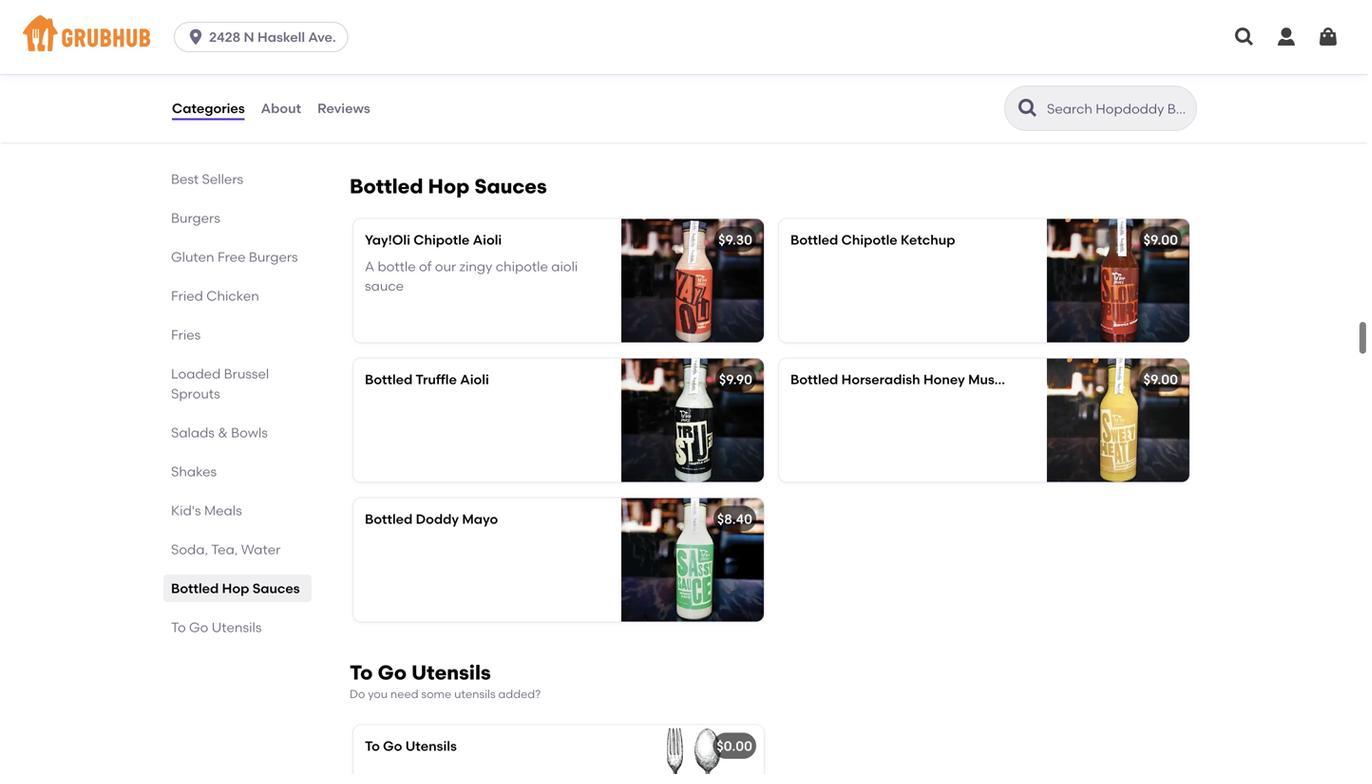 Task type: describe. For each thing, give the bounding box(es) containing it.
1 horizontal spatial bottled hop sauces
[[350, 174, 547, 198]]

haskell
[[257, 29, 305, 45]]

ave.
[[308, 29, 336, 45]]

kid's meals
[[171, 503, 242, 519]]

go inside to go utensils do you need some utensils added?
[[378, 661, 407, 685]]

aioli for yay!oli chipotle aioli
[[473, 232, 502, 248]]

doddy
[[416, 511, 459, 527]]

bottled horseradish honey mustard
[[790, 371, 1022, 387]]

best
[[171, 171, 199, 187]]

main navigation navigation
[[0, 0, 1368, 74]]

2428 n haskell ave. button
[[174, 22, 356, 52]]

bottled truffle aioli
[[365, 371, 489, 387]]

salads
[[171, 425, 215, 441]]

soda,
[[171, 542, 208, 558]]

best sellers
[[171, 171, 243, 187]]

loaded
[[171, 366, 221, 382]]

utensils
[[454, 687, 495, 701]]

about
[[261, 100, 301, 116]]

ketchup
[[901, 232, 955, 248]]

bottled chipotle ketchup
[[790, 232, 955, 248]]

bowls
[[231, 425, 268, 441]]

$9.00 for bottled chipotle ketchup
[[1143, 232, 1178, 248]]

0 horizontal spatial burgers
[[171, 210, 220, 226]]

$9.00 for bottled horseradish honey mustard
[[1143, 371, 1178, 387]]

loaded brussel sprouts
[[171, 366, 269, 402]]

Search Hopdoddy Burger Bar search field
[[1045, 100, 1190, 118]]

you
[[368, 687, 388, 701]]

yay!oli chipotle aioli image
[[621, 219, 764, 342]]

to go utensils do you need some utensils added?
[[350, 661, 541, 701]]

categories
[[172, 100, 245, 116]]

svg image inside 2428 n haskell ave. button
[[186, 28, 205, 47]]

$8.40
[[717, 511, 752, 527]]

sprouts
[[171, 386, 220, 402]]

categories button
[[171, 74, 246, 143]]

need
[[390, 687, 419, 701]]

reviews
[[317, 100, 370, 116]]

bottled chipotle ketchup image
[[1047, 219, 1189, 342]]

about button
[[260, 74, 302, 143]]

svg image
[[1275, 26, 1298, 48]]

2 vertical spatial go
[[383, 738, 402, 755]]

aioli
[[551, 259, 578, 275]]

truffle
[[416, 371, 457, 387]]

2 horizontal spatial svg image
[[1317, 26, 1340, 48]]

chicken
[[206, 288, 259, 304]]

bottled for bottled doddy mayo image
[[365, 511, 413, 527]]

chipotle
[[496, 259, 548, 275]]

of
[[419, 259, 432, 275]]

added?
[[498, 687, 541, 701]]

2 vertical spatial to
[[365, 738, 380, 755]]

meals
[[204, 503, 242, 519]]

bottled horseradish honey mustard image
[[1047, 358, 1189, 482]]

fried
[[171, 288, 203, 304]]

0 vertical spatial sauces
[[474, 174, 547, 198]]

1 horizontal spatial burgers
[[249, 249, 298, 265]]

bottled for bottled horseradish honey mustard image
[[790, 371, 838, 387]]

kid's
[[171, 503, 201, 519]]

bottled up yay!oli
[[350, 174, 423, 198]]

zingy
[[459, 259, 492, 275]]

$9.90
[[719, 371, 752, 387]]

1 horizontal spatial to go utensils
[[365, 738, 457, 755]]

0 vertical spatial go
[[189, 619, 208, 636]]

aioli for bottled truffle aioli
[[460, 371, 489, 387]]

chipotle for yay!oli
[[413, 232, 470, 248]]

a bottle of our zingy chipotle aioli sauce
[[365, 259, 578, 294]]



Task type: vqa. For each thing, say whether or not it's contained in the screenshot.
leftmost Sauces
yes



Task type: locate. For each thing, give the bounding box(es) containing it.
1 vertical spatial aioli
[[460, 371, 489, 387]]

go up need
[[378, 661, 407, 685]]

go down need
[[383, 738, 402, 755]]

sellers
[[202, 171, 243, 187]]

fries
[[171, 327, 201, 343]]

sauces
[[474, 174, 547, 198], [252, 580, 300, 597]]

utensils down soda, tea, water
[[212, 619, 262, 636]]

bottled truffle aioli image
[[621, 358, 764, 482]]

utensils down some
[[405, 738, 457, 755]]

mayo
[[462, 511, 498, 527]]

hop
[[428, 174, 470, 198], [222, 580, 249, 597]]

bottled left doddy
[[365, 511, 413, 527]]

utensils inside to go utensils do you need some utensils added?
[[411, 661, 491, 685]]

yay!oli
[[365, 232, 410, 248]]

1 vertical spatial $9.00
[[1143, 371, 1178, 387]]

1 vertical spatial burgers
[[249, 249, 298, 265]]

$0.00
[[717, 738, 752, 755]]

1 vertical spatial sauces
[[252, 580, 300, 597]]

1 chipotle from the left
[[413, 232, 470, 248]]

to go utensils image
[[621, 726, 764, 774]]

utensils
[[212, 619, 262, 636], [411, 661, 491, 685], [405, 738, 457, 755]]

to
[[171, 619, 186, 636], [350, 661, 373, 685], [365, 738, 380, 755]]

bottled doddy mayo
[[365, 511, 498, 527]]

burgers up gluten
[[171, 210, 220, 226]]

2428 n haskell ave.
[[209, 29, 336, 45]]

1 horizontal spatial hop
[[428, 174, 470, 198]]

go down soda,
[[189, 619, 208, 636]]

chipotle left the ketchup at the top of page
[[841, 232, 897, 248]]

1 vertical spatial utensils
[[411, 661, 491, 685]]

0 vertical spatial to
[[171, 619, 186, 636]]

a
[[365, 259, 374, 275]]

aioli right the truffle
[[460, 371, 489, 387]]

to up do on the left bottom of the page
[[350, 661, 373, 685]]

aioli
[[473, 232, 502, 248], [460, 371, 489, 387]]

$9.30
[[718, 232, 752, 248]]

1 horizontal spatial chipotle
[[841, 232, 897, 248]]

2428
[[209, 29, 241, 45]]

0 horizontal spatial bottled hop sauces
[[171, 580, 300, 597]]

2 $9.00 from the top
[[1143, 371, 1178, 387]]

2 chipotle from the left
[[841, 232, 897, 248]]

to down soda,
[[171, 619, 186, 636]]

utensils up some
[[411, 661, 491, 685]]

gluten
[[171, 249, 214, 265]]

shakes
[[171, 464, 217, 480]]

sparkling water image
[[621, 12, 764, 135]]

free
[[218, 249, 246, 265]]

mustard
[[968, 371, 1022, 387]]

svg image right svg icon
[[1317, 26, 1340, 48]]

to go utensils down tea,
[[171, 619, 262, 636]]

sauces down water
[[252, 580, 300, 597]]

1 $9.00 from the top
[[1143, 232, 1178, 248]]

0 vertical spatial $9.00
[[1143, 232, 1178, 248]]

1 vertical spatial to go utensils
[[365, 738, 457, 755]]

0 horizontal spatial sauces
[[252, 580, 300, 597]]

sauces up chipotle
[[474, 174, 547, 198]]

0 vertical spatial hop
[[428, 174, 470, 198]]

svg image left the 2428
[[186, 28, 205, 47]]

fried chicken
[[171, 288, 259, 304]]

to go utensils down need
[[365, 738, 457, 755]]

yay!oli chipotle aioli
[[365, 232, 502, 248]]

0 horizontal spatial hop
[[222, 580, 249, 597]]

to down you
[[365, 738, 380, 755]]

to inside to go utensils do you need some utensils added?
[[350, 661, 373, 685]]

2 vertical spatial utensils
[[405, 738, 457, 755]]

bottled hop sauces up the yay!oli chipotle aioli
[[350, 174, 547, 198]]

hop down soda, tea, water
[[222, 580, 249, 597]]

do
[[350, 687, 365, 701]]

salads & bowls
[[171, 425, 268, 441]]

search icon image
[[1017, 97, 1039, 120]]

horseradish
[[841, 371, 920, 387]]

aioli up 'zingy'
[[473, 232, 502, 248]]

burgers right free
[[249, 249, 298, 265]]

bottled down soda,
[[171, 580, 219, 597]]

1 horizontal spatial svg image
[[1233, 26, 1256, 48]]

n
[[244, 29, 254, 45]]

sauce
[[365, 278, 404, 294]]

1 vertical spatial go
[[378, 661, 407, 685]]

hop up the yay!oli chipotle aioli
[[428, 174, 470, 198]]

gluten free burgers
[[171, 249, 298, 265]]

chipotle
[[413, 232, 470, 248], [841, 232, 897, 248]]

0 vertical spatial to go utensils
[[171, 619, 262, 636]]

bottled for bottled chipotle ketchup image
[[790, 232, 838, 248]]

to go utensils
[[171, 619, 262, 636], [365, 738, 457, 755]]

bottled doddy mayo image
[[621, 498, 764, 622]]

1 vertical spatial bottled hop sauces
[[171, 580, 300, 597]]

0 vertical spatial burgers
[[171, 210, 220, 226]]

svg image
[[1233, 26, 1256, 48], [1317, 26, 1340, 48], [186, 28, 205, 47]]

bottled hop sauces
[[350, 174, 547, 198], [171, 580, 300, 597]]

bottled for bottled truffle aioli image
[[365, 371, 413, 387]]

brussel
[[224, 366, 269, 382]]

chipotle for bottled
[[841, 232, 897, 248]]

bottled right $9.30
[[790, 232, 838, 248]]

bottled
[[350, 174, 423, 198], [790, 232, 838, 248], [365, 371, 413, 387], [790, 371, 838, 387], [365, 511, 413, 527], [171, 580, 219, 597]]

bottled left the truffle
[[365, 371, 413, 387]]

reviews button
[[316, 74, 371, 143]]

0 horizontal spatial svg image
[[186, 28, 205, 47]]

tea,
[[211, 542, 238, 558]]

some
[[421, 687, 451, 701]]

svg image left svg icon
[[1233, 26, 1256, 48]]

honey
[[923, 371, 965, 387]]

go
[[189, 619, 208, 636], [378, 661, 407, 685], [383, 738, 402, 755]]

1 horizontal spatial sauces
[[474, 174, 547, 198]]

0 vertical spatial utensils
[[212, 619, 262, 636]]

bottle
[[378, 259, 416, 275]]

1 vertical spatial to
[[350, 661, 373, 685]]

&
[[218, 425, 228, 441]]

our
[[435, 259, 456, 275]]

bottled left horseradish
[[790, 371, 838, 387]]

1 vertical spatial hop
[[222, 580, 249, 597]]

0 horizontal spatial to go utensils
[[171, 619, 262, 636]]

soda, tea, water
[[171, 542, 281, 558]]

0 vertical spatial bottled hop sauces
[[350, 174, 547, 198]]

bottled hop sauces down soda, tea, water
[[171, 580, 300, 597]]

0 horizontal spatial chipotle
[[413, 232, 470, 248]]

0 vertical spatial aioli
[[473, 232, 502, 248]]

$9.00
[[1143, 232, 1178, 248], [1143, 371, 1178, 387]]

chipotle up the our
[[413, 232, 470, 248]]

burgers
[[171, 210, 220, 226], [249, 249, 298, 265]]

water
[[241, 542, 281, 558]]



